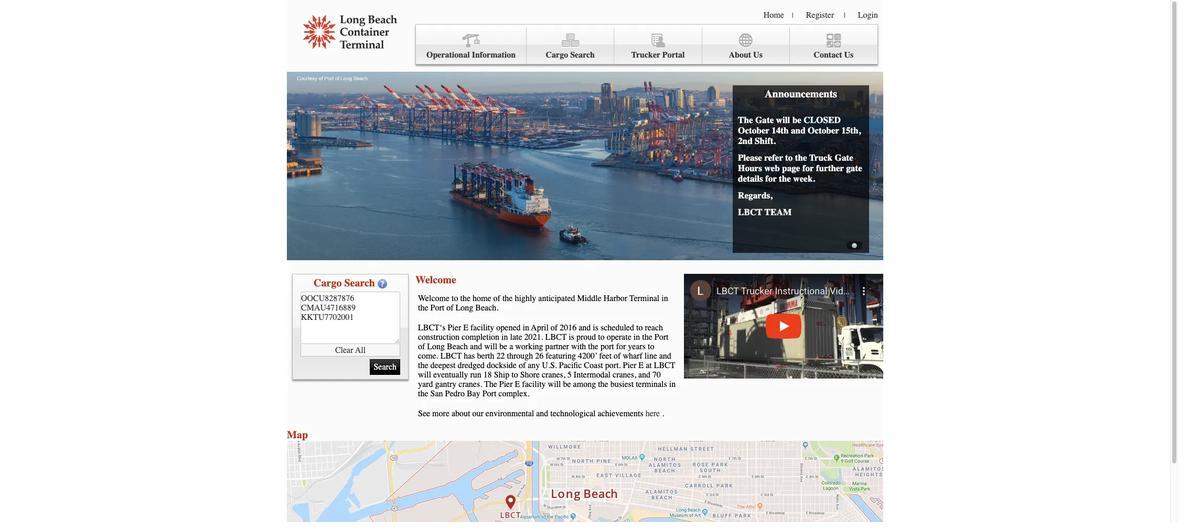 Task type: locate. For each thing, give the bounding box(es) containing it.
1 vertical spatial facility
[[522, 380, 546, 390]]

welcome inside the welcome to the home of the highly anticipated middle harbor terminal in the port of long beach.
[[418, 294, 450, 304]]

1 horizontal spatial be
[[563, 380, 571, 390]]

trucker
[[631, 50, 660, 60]]

for
[[802, 163, 814, 174], [765, 174, 777, 184], [616, 343, 626, 352]]

operational information
[[426, 50, 516, 60]]

1 vertical spatial the
[[484, 380, 497, 390]]

the right among
[[598, 380, 608, 390]]

be left among
[[563, 380, 571, 390]]

proud
[[576, 333, 596, 343]]

of
[[493, 294, 500, 304], [447, 304, 453, 313], [551, 324, 558, 333], [418, 343, 425, 352], [614, 352, 621, 361], [519, 361, 526, 371]]

here link
[[646, 410, 660, 419]]

0 vertical spatial pier
[[448, 324, 461, 333]]

e left the shore
[[515, 380, 520, 390]]

1 horizontal spatial gate
[[835, 153, 853, 163]]

about us link
[[702, 27, 790, 64]]

1 vertical spatial welcome
[[418, 294, 450, 304]]

be left closed on the top
[[792, 115, 801, 125]]

pier right port.
[[623, 361, 636, 371]]

lbct
[[738, 207, 763, 218], [545, 333, 567, 343], [440, 352, 462, 361], [654, 361, 675, 371]]

will left a
[[484, 343, 497, 352]]

1 horizontal spatial port
[[482, 390, 496, 399]]

in right terminal
[[662, 294, 668, 304]]

see
[[418, 410, 430, 419]]

of right home
[[493, 294, 500, 304]]

the up 2nd
[[738, 115, 753, 125]]

welcome for welcome to the home of the highly anticipated middle harbor terminal in the port of long beach.
[[418, 294, 450, 304]]

1 horizontal spatial for
[[765, 174, 777, 184]]

the
[[795, 153, 807, 163], [779, 174, 791, 184], [460, 294, 471, 304], [502, 294, 513, 304], [418, 304, 428, 313], [642, 333, 652, 343], [588, 343, 598, 352], [418, 361, 428, 371], [598, 380, 608, 390], [418, 390, 428, 399]]

us for contact us
[[844, 50, 854, 60]]

.
[[662, 410, 664, 419]]

has
[[464, 352, 475, 361]]

will
[[776, 115, 790, 125], [484, 343, 497, 352], [418, 371, 431, 380], [548, 380, 561, 390]]

in left late
[[502, 333, 508, 343]]

to inside please refer to the truck gate hours web page for further gate details for the week.
[[785, 153, 793, 163]]

technological
[[550, 410, 596, 419]]

1 october from the left
[[738, 125, 770, 136]]

1 vertical spatial port
[[654, 333, 668, 343]]

| left login link
[[844, 11, 845, 20]]

for right page
[[802, 163, 814, 174]]

port up lbct's
[[430, 304, 444, 313]]

| right home
[[792, 11, 793, 20]]

home
[[764, 10, 784, 20]]

to
[[785, 153, 793, 163], [452, 294, 458, 304], [636, 324, 643, 333], [598, 333, 605, 343], [648, 343, 654, 352], [512, 371, 518, 380]]

with
[[571, 343, 586, 352]]

26
[[535, 352, 544, 361]]

15th,
[[841, 125, 861, 136]]

is left proud
[[569, 333, 574, 343]]

environmental
[[486, 410, 534, 419]]

port up line
[[654, 333, 668, 343]]

welcome to the home of the highly anticipated middle harbor terminal in the port of long beach.
[[418, 294, 668, 313]]

among
[[573, 380, 596, 390]]

eventually
[[433, 371, 468, 380]]

1 horizontal spatial cargo
[[546, 50, 568, 60]]

1 vertical spatial long
[[427, 343, 445, 352]]

gate
[[755, 115, 774, 125], [835, 153, 853, 163]]

the up lbct's
[[418, 304, 428, 313]]

0 horizontal spatial |
[[792, 11, 793, 20]]

1 us from the left
[[753, 50, 763, 60]]

1 horizontal spatial long
[[456, 304, 473, 313]]

0 vertical spatial gate
[[755, 115, 774, 125]]

lbct right at
[[654, 361, 675, 371]]

0 horizontal spatial october
[[738, 125, 770, 136]]

any
[[528, 361, 540, 371]]

1 | from the left
[[792, 11, 793, 20]]

0 vertical spatial cargo
[[546, 50, 568, 60]]

coast
[[584, 361, 603, 371]]

2 vertical spatial e
[[515, 380, 520, 390]]

0 horizontal spatial cargo
[[314, 277, 342, 290]]

1 horizontal spatial pier
[[499, 380, 513, 390]]

1 vertical spatial gate
[[835, 153, 853, 163]]

1 horizontal spatial the
[[738, 115, 753, 125]]

0 vertical spatial the
[[738, 115, 753, 125]]

0 vertical spatial long
[[456, 304, 473, 313]]

menu bar containing operational information
[[415, 24, 878, 65]]

0 horizontal spatial long
[[427, 343, 445, 352]]

1 horizontal spatial cranes,
[[613, 371, 636, 380]]

1 horizontal spatial us
[[844, 50, 854, 60]]

the gate will be closed october 14th and october 15th, 2nd shift.
[[738, 115, 861, 146]]

0 horizontal spatial us
[[753, 50, 763, 60]]

menu bar
[[415, 24, 878, 65]]

0 vertical spatial port
[[430, 304, 444, 313]]

shift.
[[755, 136, 776, 146]]

about
[[452, 410, 470, 419]]

e left at
[[639, 361, 644, 371]]

cranes, left 5
[[542, 371, 565, 380]]

0 horizontal spatial facility
[[471, 324, 494, 333]]

be left a
[[499, 343, 507, 352]]

2 horizontal spatial pier
[[623, 361, 636, 371]]

us
[[753, 50, 763, 60], [844, 50, 854, 60]]

hours
[[738, 163, 762, 174]]

home link
[[764, 10, 784, 20]]

0 horizontal spatial for
[[616, 343, 626, 352]]

port inside the welcome to the home of the highly anticipated middle harbor terminal in the port of long beach.
[[430, 304, 444, 313]]

1 horizontal spatial cargo search
[[546, 50, 595, 60]]

to left home
[[452, 294, 458, 304]]

cranes, down wharf
[[613, 371, 636, 380]]

0 vertical spatial be
[[792, 115, 801, 125]]

clear all
[[335, 346, 366, 355]]

team
[[765, 207, 792, 218]]

of right feet
[[614, 352, 621, 361]]

the right run
[[484, 380, 497, 390]]

the inside lbct's pier e facility opened in april of 2016 and is scheduled to reach construction completion in late 2021.  lbct is proud to operate in the port of long beach and will be a working partner with the port for years to come.  lbct has berth 22 through 26 featuring 4200' feet of wharf line and the deepest dredged dockside of any u.s. pacific coast port. pier e at lbct will eventually run 18 ship to shore cranes, 5 intermodal cranes, and 70 yard gantry cranes. the pier e facility will be among the busiest terminals in the san pedro bay port complex.
[[484, 380, 497, 390]]

1 vertical spatial e
[[639, 361, 644, 371]]

the left 'week.'
[[779, 174, 791, 184]]

is
[[593, 324, 598, 333], [569, 333, 574, 343]]

october up please
[[738, 125, 770, 136]]

0 horizontal spatial cranes,
[[542, 371, 565, 380]]

long
[[456, 304, 473, 313], [427, 343, 445, 352]]

the left port
[[588, 343, 598, 352]]

will left 5
[[548, 380, 561, 390]]

2 us from the left
[[844, 50, 854, 60]]

operational information link
[[416, 27, 527, 64]]

facility
[[471, 324, 494, 333], [522, 380, 546, 390]]

completion
[[462, 333, 499, 343]]

the left san
[[418, 390, 428, 399]]

yard
[[418, 380, 433, 390]]

0 vertical spatial e
[[463, 324, 468, 333]]

0 vertical spatial search
[[570, 50, 595, 60]]

2 october from the left
[[808, 125, 839, 136]]

0 vertical spatial welcome
[[415, 274, 456, 286]]

san
[[430, 390, 443, 399]]

1 horizontal spatial |
[[844, 11, 845, 20]]

pier
[[448, 324, 461, 333], [623, 361, 636, 371], [499, 380, 513, 390]]

0 horizontal spatial port
[[430, 304, 444, 313]]

0 vertical spatial cargo search
[[546, 50, 595, 60]]

in inside the welcome to the home of the highly anticipated middle harbor terminal in the port of long beach.
[[662, 294, 668, 304]]

in
[[662, 294, 668, 304], [523, 324, 529, 333], [502, 333, 508, 343], [634, 333, 640, 343], [669, 380, 676, 390]]

about
[[729, 50, 751, 60]]

1 horizontal spatial search
[[570, 50, 595, 60]]

lbct left has
[[440, 352, 462, 361]]

complex.
[[498, 390, 529, 399]]

0 horizontal spatial pier
[[448, 324, 461, 333]]

at
[[646, 361, 652, 371]]

e up beach
[[463, 324, 468, 333]]

gate up shift.
[[755, 115, 774, 125]]

1 vertical spatial be
[[499, 343, 507, 352]]

0 horizontal spatial be
[[499, 343, 507, 352]]

of left 2016
[[551, 324, 558, 333]]

pier up beach
[[448, 324, 461, 333]]

2 horizontal spatial be
[[792, 115, 801, 125]]

will down the announcements
[[776, 115, 790, 125]]

cranes.
[[459, 380, 482, 390]]

gate
[[846, 163, 862, 174]]

the left truck
[[795, 153, 807, 163]]

is left scheduled
[[593, 324, 598, 333]]

gate right truck
[[835, 153, 853, 163]]

login
[[858, 10, 878, 20]]

lbct up featuring
[[545, 333, 567, 343]]

of left the any on the bottom left
[[519, 361, 526, 371]]

gantry
[[435, 380, 457, 390]]

truck
[[809, 153, 833, 163]]

e
[[463, 324, 468, 333], [639, 361, 644, 371], [515, 380, 520, 390]]

0 horizontal spatial cargo search
[[314, 277, 375, 290]]

to right the years
[[648, 343, 654, 352]]

1 cranes, from the left
[[542, 371, 565, 380]]

0 horizontal spatial the
[[484, 380, 497, 390]]

in right late
[[523, 324, 529, 333]]

welcome for welcome
[[415, 274, 456, 286]]

port right bay
[[482, 390, 496, 399]]

facility down beach.
[[471, 324, 494, 333]]

cargo
[[546, 50, 568, 60], [314, 277, 342, 290]]

2 horizontal spatial e
[[639, 361, 644, 371]]

opened
[[496, 324, 521, 333]]

us right about
[[753, 50, 763, 60]]

search inside menu bar
[[570, 50, 595, 60]]

for right port
[[616, 343, 626, 352]]

long left beach.
[[456, 304, 473, 313]]

welcome
[[415, 274, 456, 286], [418, 294, 450, 304]]

0 horizontal spatial gate
[[755, 115, 774, 125]]

busiest
[[610, 380, 634, 390]]

of down lbct's
[[418, 343, 425, 352]]

to right refer
[[785, 153, 793, 163]]

and right beach
[[470, 343, 482, 352]]

1 horizontal spatial october
[[808, 125, 839, 136]]

for right details
[[765, 174, 777, 184]]

and left technological
[[536, 410, 548, 419]]

1 vertical spatial pier
[[623, 361, 636, 371]]

None submit
[[370, 360, 400, 376]]

facility down the any on the bottom left
[[522, 380, 546, 390]]

2 horizontal spatial port
[[654, 333, 668, 343]]

october up truck
[[808, 125, 839, 136]]

map
[[287, 430, 308, 442]]

long down lbct's
[[427, 343, 445, 352]]

late
[[510, 333, 522, 343]]

operate
[[607, 333, 631, 343]]

pier down dockside
[[499, 380, 513, 390]]

1 vertical spatial search
[[344, 277, 375, 290]]

to right proud
[[598, 333, 605, 343]]

port.
[[605, 361, 621, 371]]

2 | from the left
[[844, 11, 845, 20]]

be
[[792, 115, 801, 125], [499, 343, 507, 352], [563, 380, 571, 390]]

us right contact
[[844, 50, 854, 60]]

1 vertical spatial cargo
[[314, 277, 342, 290]]

1 horizontal spatial facility
[[522, 380, 546, 390]]



Task type: describe. For each thing, give the bounding box(es) containing it.
in right operate at the bottom right of page
[[634, 333, 640, 343]]

gate inside please refer to the truck gate hours web page for further gate details for the week.
[[835, 153, 853, 163]]

2 vertical spatial port
[[482, 390, 496, 399]]

in right 70
[[669, 380, 676, 390]]

years
[[628, 343, 646, 352]]

cargo inside menu bar
[[546, 50, 568, 60]]

register link
[[806, 10, 834, 20]]

trucker portal link
[[614, 27, 702, 64]]

Enter container numbers and/ or booking numbers. text field
[[301, 292, 400, 345]]

and right 2016
[[579, 324, 591, 333]]

lbct's
[[418, 324, 446, 333]]

1 horizontal spatial e
[[515, 380, 520, 390]]

for inside lbct's pier e facility opened in april of 2016 and is scheduled to reach construction completion in late 2021.  lbct is proud to operate in the port of long beach and will be a working partner with the port for years to come.  lbct has berth 22 through 26 featuring 4200' feet of wharf line and the deepest dredged dockside of any u.s. pacific coast port. pier e at lbct will eventually run 18 ship to shore cranes, 5 intermodal cranes, and 70 yard gantry cranes. the pier e facility will be among the busiest terminals in the san pedro bay port complex.
[[616, 343, 626, 352]]

pedro
[[445, 390, 465, 399]]

2016
[[560, 324, 577, 333]]

web
[[764, 163, 780, 174]]

shore
[[520, 371, 540, 380]]

see more about our environmental and technological achievements here .
[[418, 410, 664, 419]]

information
[[472, 50, 516, 60]]

construction
[[418, 333, 460, 343]]

u.s.
[[542, 361, 557, 371]]

will inside 'the gate will be closed october 14th and october 15th, 2nd shift.'
[[776, 115, 790, 125]]

all
[[355, 346, 366, 355]]

please
[[738, 153, 762, 163]]

clear
[[335, 346, 353, 355]]

the inside 'the gate will be closed october 14th and october 15th, 2nd shift.'
[[738, 115, 753, 125]]

2nd
[[738, 136, 753, 146]]

dredged
[[458, 361, 485, 371]]

trucker portal
[[631, 50, 685, 60]]

announcements
[[765, 88, 837, 100]]

details
[[738, 174, 763, 184]]

pacific
[[559, 361, 582, 371]]

refer
[[764, 153, 783, 163]]

the up "yard"
[[418, 361, 428, 371]]

cargo search link
[[527, 27, 614, 64]]

2 vertical spatial be
[[563, 380, 571, 390]]

register
[[806, 10, 834, 20]]

portal
[[662, 50, 685, 60]]

contact us link
[[790, 27, 878, 64]]

about us
[[729, 50, 763, 60]]

2021.
[[524, 333, 543, 343]]

to inside the welcome to the home of the highly anticipated middle harbor terminal in the port of long beach.
[[452, 294, 458, 304]]

port
[[601, 343, 614, 352]]

0 horizontal spatial search
[[344, 277, 375, 290]]

lbct's pier e facility opened in april of 2016 and is scheduled to reach construction completion in late 2021.  lbct is proud to operate in the port of long beach and will be a working partner with the port for years to come.  lbct has berth 22 through 26 featuring 4200' feet of wharf line and the deepest dredged dockside of any u.s. pacific coast port. pier e at lbct will eventually run 18 ship to shore cranes, 5 intermodal cranes, and 70 yard gantry cranes. the pier e facility will be among the busiest terminals in the san pedro bay port complex.
[[418, 324, 676, 399]]

login link
[[858, 10, 878, 20]]

the left home
[[460, 294, 471, 304]]

1 horizontal spatial is
[[593, 324, 598, 333]]

0 vertical spatial facility
[[471, 324, 494, 333]]

of up construction
[[447, 304, 453, 313]]

us for about us
[[753, 50, 763, 60]]

intermodal
[[574, 371, 611, 380]]

to right ship
[[512, 371, 518, 380]]

run
[[470, 371, 481, 380]]

2 vertical spatial pier
[[499, 380, 513, 390]]

highly
[[515, 294, 536, 304]]

2 cranes, from the left
[[613, 371, 636, 380]]

0 horizontal spatial is
[[569, 333, 574, 343]]

4200'
[[578, 352, 597, 361]]

to left reach
[[636, 324, 643, 333]]

partner
[[545, 343, 569, 352]]

operational
[[426, 50, 470, 60]]

the up line
[[642, 333, 652, 343]]

bay
[[467, 390, 480, 399]]

contact us
[[814, 50, 854, 60]]

long inside lbct's pier e facility opened in april of 2016 and is scheduled to reach construction completion in late 2021.  lbct is proud to operate in the port of long beach and will be a working partner with the port for years to come.  lbct has berth 22 through 26 featuring 4200' feet of wharf line and the deepest dredged dockside of any u.s. pacific coast port. pier e at lbct will eventually run 18 ship to shore cranes, 5 intermodal cranes, and 70 yard gantry cranes. the pier e facility will be among the busiest terminals in the san pedro bay port complex.
[[427, 343, 445, 352]]

lbct down regards,​
[[738, 207, 763, 218]]

page
[[782, 163, 800, 174]]

through
[[507, 352, 533, 361]]

please refer to the truck gate hours web page for further gate details for the week.
[[738, 153, 862, 184]]

long inside the welcome to the home of the highly anticipated middle harbor terminal in the port of long beach.
[[456, 304, 473, 313]]

here
[[646, 410, 660, 419]]

further
[[816, 163, 844, 174]]

april
[[531, 324, 549, 333]]

achievements
[[598, 410, 643, 419]]

2 horizontal spatial for
[[802, 163, 814, 174]]

14th and
[[772, 125, 806, 136]]

22
[[496, 352, 505, 361]]

closed
[[804, 115, 841, 125]]

dockside
[[487, 361, 517, 371]]

ship
[[494, 371, 509, 380]]

regards,​
[[738, 190, 772, 201]]

will down come.
[[418, 371, 431, 380]]

week.
[[793, 174, 815, 184]]

more
[[432, 410, 450, 419]]

middle
[[577, 294, 602, 304]]

5
[[567, 371, 572, 380]]

our
[[472, 410, 484, 419]]

scheduled
[[601, 324, 634, 333]]

be inside 'the gate will be closed october 14th and october 15th, 2nd shift.'
[[792, 115, 801, 125]]

working
[[515, 343, 543, 352]]

the left highly
[[502, 294, 513, 304]]

1 vertical spatial cargo search
[[314, 277, 375, 290]]

0 horizontal spatial e
[[463, 324, 468, 333]]

gate inside 'the gate will be closed october 14th and october 15th, 2nd shift.'
[[755, 115, 774, 125]]

wharf
[[623, 352, 642, 361]]

terminals
[[636, 380, 667, 390]]

and right line
[[659, 352, 671, 361]]

reach
[[645, 324, 663, 333]]

clear all button
[[301, 345, 400, 357]]

featuring
[[546, 352, 576, 361]]

come.
[[418, 352, 438, 361]]

feet
[[599, 352, 612, 361]]

terminal
[[629, 294, 660, 304]]

and left 70
[[638, 371, 650, 380]]

line
[[645, 352, 657, 361]]

18
[[484, 371, 492, 380]]

beach
[[447, 343, 468, 352]]

contact
[[814, 50, 842, 60]]

berth
[[477, 352, 494, 361]]



Task type: vqa. For each thing, say whether or not it's contained in the screenshot.
the left the Us
yes



